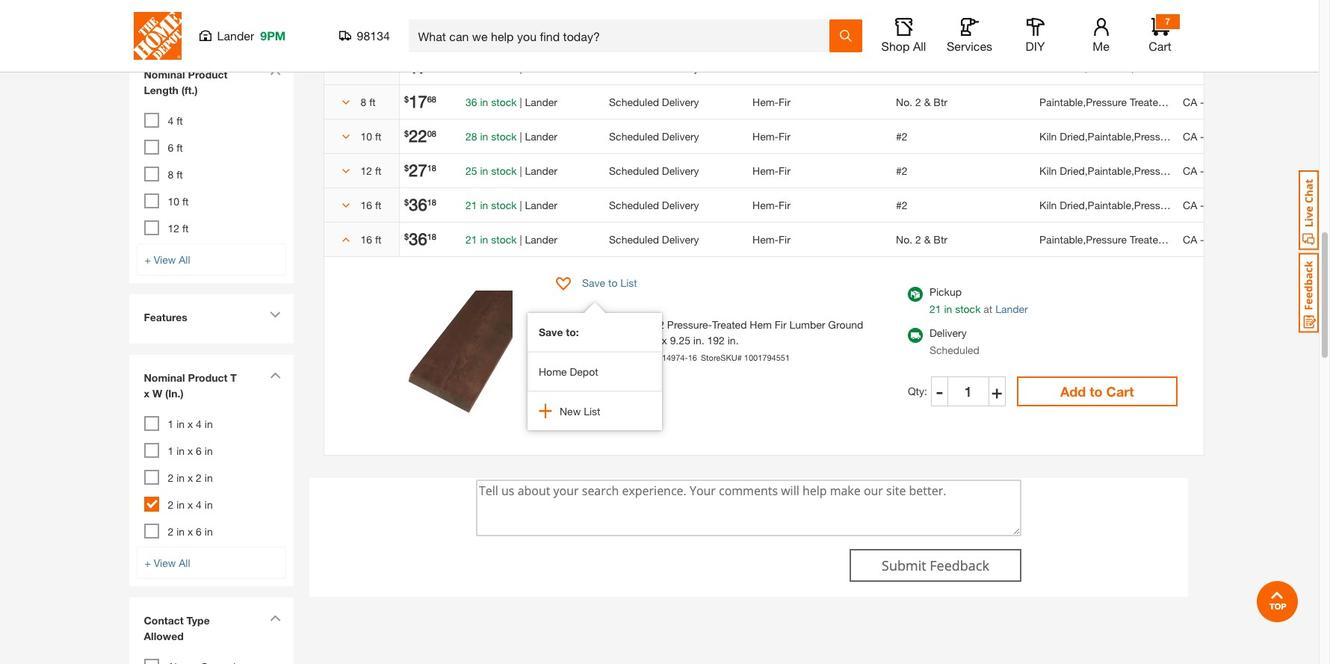 Task type: vqa. For each thing, say whether or not it's contained in the screenshot.
( 72 )
no



Task type: describe. For each thing, give the bounding box(es) containing it.
16 ft for no. 2 & btr
[[361, 233, 381, 245]]

pickup 21 in stock at lander
[[929, 285, 1028, 315]]

25
[[466, 164, 477, 177]]

$ inside $ 27 18
[[404, 163, 409, 172]]

x up the (actual: on the left
[[612, 318, 617, 331]]

- for 16 ft button associated with no. 2 & btr
[[1200, 233, 1204, 245]]

contact inside contact type allowed
[[144, 614, 184, 627]]

12 ft link
[[168, 222, 189, 235]]

hem-fir for 10 ft button
[[752, 130, 790, 142]]

28
[[466, 130, 477, 142]]

caret image for 17
[[342, 99, 349, 106]]

nominal product t x w (in.) link
[[136, 362, 286, 412]]

+ view all link for 2 in x 6 in
[[136, 547, 286, 579]]

home
[[539, 365, 567, 378]]

0 vertical spatial nominal
[[342, 9, 372, 18]]

hem- for 10 ft button
[[752, 130, 779, 142]]

delivery inside delivery scheduled
[[929, 326, 967, 339]]

list inside button
[[584, 405, 600, 418]]

$ 17 68
[[404, 92, 436, 111]]

stock for 12 ft button
[[491, 164, 517, 177]]

6 for 2 in x 6 in
[[196, 525, 202, 538]]

.
[[647, 318, 650, 331]]

x for 2 in x 6 in
[[188, 525, 193, 538]]

192
[[707, 334, 725, 346]]

3 scheduled delivery from the top
[[609, 130, 699, 142]]

12 inside button
[[361, 164, 372, 177]]

6 | from the top
[[520, 233, 522, 245]]

delivery for 12 ft button
[[662, 164, 699, 177]]

pickup for pickup 21 in stock at lander
[[929, 285, 962, 298]]

4 azole from the top
[[1245, 164, 1271, 177]]

4 for 2 in x 4 in
[[196, 498, 202, 511]]

0 vertical spatial (ft.)
[[370, 34, 381, 44]]

in. up the (actual: on the left
[[598, 318, 609, 331]]

21 for #2
[[466, 198, 477, 211]]

hem- for 8 ft "button" corresponding to #2
[[752, 61, 779, 74]]

shop all button
[[880, 18, 928, 54]]

in. left 192
[[693, 334, 704, 346]]

3 | from the top
[[520, 130, 522, 142]]

fir for 16 ft button associated with no. 2 & btr
[[779, 233, 790, 245]]

68
[[427, 94, 436, 103]]

6 scheduled delivery from the top
[[609, 233, 699, 245]]

caret icon image for nominal product t x w (in.)
[[269, 372, 281, 379]]

delivery for 8 ft "button" corresponding to #2
[[662, 61, 699, 74]]

to for cart
[[1090, 383, 1103, 399]]

1 17 from the top
[[409, 57, 427, 77]]

in. right 1.5
[[648, 334, 659, 346]]

4 ft
[[168, 114, 183, 127]]

$ 27 18
[[404, 160, 436, 180]]

1 | from the top
[[520, 61, 522, 74]]

$40
[[168, 11, 185, 24]]

copper for 12 ft button
[[1207, 164, 1242, 177]]

$ 36 18 for no. 2 & btr
[[404, 229, 436, 248]]

paintable,pressure for 17
[[1039, 95, 1127, 108]]

no. for 17
[[896, 95, 912, 108]]

1.5
[[630, 334, 645, 346]]

4 for 1 in x 4 in
[[196, 418, 202, 430]]

0 vertical spatial product
[[342, 21, 371, 31]]

model#
[[632, 352, 660, 362]]

no. 2 & btr for 36
[[896, 233, 947, 245]]

0 vertical spatial lumber
[[896, 21, 924, 31]]

ca - copper azole for 16 ft button related to #2
[[1183, 198, 1271, 211]]

$50
[[195, 11, 213, 24]]

$40 - $50
[[168, 11, 213, 24]]

1 vertical spatial 8 ft
[[361, 95, 376, 108]]

nominal for 4 ft
[[144, 68, 185, 81]]

price
[[404, 21, 423, 31]]

new list button
[[528, 392, 662, 423]]

2 in x 2 in link
[[168, 471, 213, 484]]

new
[[560, 405, 581, 418]]

shop
[[881, 39, 910, 53]]

hem- for 12 ft button
[[752, 164, 779, 177]]

wood species
[[752, 21, 806, 31]]

ft inside button
[[375, 164, 381, 177]]

fir for 16 ft button related to #2
[[779, 198, 790, 211]]

shop all
[[881, 39, 926, 53]]

1 in x 4 in
[[168, 418, 213, 430]]

1 vertical spatial nominal product length (ft.)
[[144, 68, 228, 96]]

36 in stock | lander for no. 2 & btr
[[466, 95, 557, 108]]

ft.
[[635, 318, 644, 331]]

treatment
[[1217, 21, 1252, 31]]

ca for 8 ft "button" related to no. 2 & btr
[[1183, 95, 1197, 108]]

lander 9pm
[[217, 28, 286, 43]]

caret image for 12 ft button
[[342, 167, 349, 175]]

stock for 10 ft button
[[491, 130, 517, 142]]

2 in x 4 in link
[[168, 498, 213, 511]]

98134 button
[[339, 28, 390, 43]]

contact inside 2 in. x 10 in. x 16 ft. . #2 pressure-treated hem fir lumber ground contact (actual: 1.5 in. x 9.25 in. 192 in. internet# 326761528 model# 14974-16 storesku# 1001794551
[[552, 334, 589, 346]]

10 ft inside button
[[361, 130, 381, 142]]

1 in x 6 in
[[168, 445, 213, 457]]

2 vertical spatial $ 36 18
[[552, 395, 587, 415]]

16 ft button for no. 2 & btr
[[334, 231, 389, 247]]

0 horizontal spatial 10 ft
[[168, 195, 189, 208]]

home depot button
[[528, 351, 662, 392]]

$ inside the "$ 17 68"
[[404, 94, 409, 103]]

feedback link image
[[1299, 253, 1319, 333]]

- for 12 ft button
[[1200, 164, 1204, 177]]

stock for 8 ft "button" corresponding to #2
[[491, 61, 517, 74]]

qty:
[[908, 385, 930, 398]]

product for 1 in x 4 in
[[188, 371, 228, 384]]

fir for 10 ft button
[[779, 130, 790, 142]]

in. up internet#
[[561, 318, 572, 331]]

add to cart
[[1060, 383, 1134, 399]]

6 for 1 in x 6 in
[[196, 445, 202, 457]]

ft inside button
[[375, 130, 381, 142]]

list inside dropdown button
[[620, 276, 637, 289]]

8 ft button for #2
[[334, 59, 389, 75]]

ca - copper azole for 16 ft button associated with no. 2 & btr
[[1183, 233, 1271, 245]]

scheduled for 16 ft button related to #2
[[609, 198, 659, 211]]

+ view all link for 12 ft
[[136, 244, 286, 276]]

0 vertical spatial 4
[[168, 114, 174, 127]]

to for list
[[608, 276, 618, 289]]

1 for 1 in x 4 in
[[168, 418, 174, 430]]

(in.)
[[165, 387, 184, 400]]

2 in. x 10 in. x 16 ft. . #2 pressure-treated hem fir lumber ground contact (actual: 1.5 in. x 9.25 in. 192 in. internet# 326761528 model# 14974-16 storesku# 1001794551
[[552, 318, 866, 362]]

stock for 8 ft "button" related to no. 2 & btr
[[491, 95, 517, 108]]

copper for 10 ft button
[[1207, 130, 1242, 142]]

ca for 10 ft button
[[1183, 130, 1197, 142]]

w
[[152, 387, 162, 400]]

features link
[[136, 302, 286, 336]]

1 vertical spatial (ft.)
[[181, 84, 198, 96]]

2 in x 2 in
[[168, 471, 213, 484]]

internet#
[[552, 352, 585, 362]]

copper for 16 ft button related to #2
[[1207, 198, 1242, 211]]

allowed
[[144, 630, 184, 643]]

8 for 8 ft "button" corresponding to #2
[[361, 61, 366, 74]]

hem
[[750, 318, 772, 331]]

treated
[[712, 318, 747, 331]]

cart 7
[[1149, 16, 1171, 53]]

stock inside the pickup 21 in stock at lander
[[955, 302, 981, 315]]

5 | from the top
[[520, 198, 522, 211]]

8 ft for 8 ft "button" corresponding to #2
[[361, 61, 376, 74]]

nominal product t x w (in.)
[[144, 371, 237, 400]]

What can we help you find today? search field
[[418, 20, 828, 52]]

diy button
[[1011, 18, 1059, 54]]

pressure
[[1183, 21, 1215, 31]]

depot
[[570, 365, 598, 378]]

7
[[1165, 16, 1170, 27]]

chemical
[[1255, 21, 1288, 31]]

4 ft link
[[168, 114, 183, 127]]

no. 2 & btr for 17
[[896, 95, 947, 108]]

pickup for pickup
[[466, 20, 493, 31]]

fir for 12 ft button
[[779, 164, 790, 177]]

type
[[186, 614, 210, 627]]

delivery for 16 ft button related to #2
[[662, 198, 699, 211]]

9.25
[[670, 334, 690, 346]]

2 in x 6 in link
[[168, 525, 213, 538]]

hem-fir for 8 ft "button" related to no. 2 & btr
[[752, 95, 790, 108]]

home depot
[[539, 365, 598, 378]]

- for 10 ft button
[[1200, 130, 1204, 142]]

ca - copper azole for 8 ft "button" corresponding to #2
[[1183, 61, 1271, 74]]

+ button
[[988, 376, 1006, 406]]

6 ft
[[168, 141, 183, 154]]

product for 4 ft
[[188, 68, 228, 81]]

22
[[409, 126, 427, 145]]

me button
[[1077, 18, 1125, 54]]

10 ft button
[[334, 128, 389, 144]]

08
[[427, 128, 436, 138]]

2 azole from the top
[[1245, 95, 1271, 108]]

ca - copper azole for 10 ft button
[[1183, 130, 1271, 142]]

9pm
[[260, 28, 286, 43]]

$ inside '$ 22 08'
[[404, 128, 409, 138]]

me
[[1093, 39, 1109, 53]]

in inside the pickup 21 in stock at lander
[[944, 302, 952, 315]]

+ view all for 12 ft
[[145, 253, 190, 266]]

2 in. x 10 in. x 16 ft. . #2 pressure-treated hem fir lumber ground contact (actual: 1.5 in. x 9.25 in. 192 in. link
[[552, 318, 866, 346]]

cart inside button
[[1106, 383, 1134, 399]]

27
[[409, 160, 427, 180]]

2 in x 4 in
[[168, 498, 213, 511]]

& for 17
[[924, 95, 931, 108]]

8 ft for the 8 ft link in the left of the page
[[168, 168, 183, 181]]

98134
[[357, 28, 390, 43]]

hem- for 8 ft "button" related to no. 2 & btr
[[752, 95, 779, 108]]

t
[[230, 371, 237, 384]]

new list
[[560, 405, 600, 418]]

6 ft link
[[168, 141, 183, 154]]

$40 - $50 link
[[168, 11, 213, 24]]

all inside button
[[913, 39, 926, 53]]

14974-
[[662, 352, 688, 362]]

contact type allowed
[[144, 614, 210, 643]]



Task type: locate. For each thing, give the bounding box(es) containing it.
save to list button
[[552, 272, 637, 294]]

0 vertical spatial contact
[[552, 334, 589, 346]]

stock for 16 ft button related to #2
[[491, 198, 517, 211]]

fir
[[779, 61, 790, 74], [779, 95, 790, 108], [779, 130, 790, 142], [779, 164, 790, 177], [779, 198, 790, 211], [779, 233, 790, 245], [775, 318, 786, 331]]

0 vertical spatial 21
[[466, 198, 477, 211]]

6 azole from the top
[[1245, 233, 1271, 245]]

#2 for 22
[[896, 130, 908, 142]]

0 horizontal spatial save
[[539, 326, 563, 338]]

5 copper from the top
[[1207, 198, 1242, 211]]

available shipping image
[[908, 328, 923, 343]]

#2 inside 2 in. x 10 in. x 16 ft. . #2 pressure-treated hem fir lumber ground contact (actual: 1.5 in. x 9.25 in. 192 in. internet# 326761528 model# 14974-16 storesku# 1001794551
[[653, 318, 664, 331]]

0 vertical spatial 1
[[168, 418, 174, 430]]

10 inside button
[[361, 130, 372, 142]]

0 vertical spatial treated,stainable
[[1130, 95, 1211, 108]]

2 vertical spatial 21
[[929, 302, 941, 315]]

copper for 8 ft "button" related to no. 2 & btr
[[1207, 95, 1242, 108]]

2 & from the top
[[924, 233, 931, 245]]

all for nominal product length (ft.)
[[179, 253, 190, 266]]

view for 2 in x 6 in
[[154, 557, 176, 569]]

1 btr from the top
[[934, 95, 947, 108]]

4 copper from the top
[[1207, 164, 1242, 177]]

x left w
[[144, 387, 149, 400]]

2 + view all from the top
[[145, 557, 190, 569]]

2 36 in stock | lander from the top
[[466, 95, 557, 108]]

ca for 12 ft button
[[1183, 164, 1197, 177]]

nominal down the home depot logo
[[144, 68, 185, 81]]

1 horizontal spatial 12 ft
[[361, 164, 381, 177]]

0 vertical spatial $ 36 18
[[404, 195, 436, 214]]

2 treated,stainable from the top
[[1130, 233, 1211, 245]]

x inside "nominal product t x w (in.)"
[[144, 387, 149, 400]]

2 in. x 10 in. x 16 ft. . #2 pressure-treated hem fir lumber ground contact (actual: 1.5 in. x 9.25 in. 192 in. image
[[363, 290, 513, 440]]

2 ca - copper azole from the top
[[1183, 95, 1271, 108]]

scheduled for 8 ft "button" related to no. 2 & btr
[[609, 95, 659, 108]]

10 ft link
[[168, 195, 189, 208]]

0 vertical spatial save
[[582, 276, 605, 289]]

6 hem-fir from the top
[[752, 233, 790, 245]]

2 horizontal spatial 10
[[583, 318, 595, 331]]

6 hem- from the top
[[752, 233, 779, 245]]

to
[[608, 276, 618, 289], [1090, 383, 1103, 399]]

storesku#
[[701, 352, 742, 362]]

0 vertical spatial list
[[620, 276, 637, 289]]

3 hem-fir from the top
[[752, 130, 790, 142]]

treated,stainable for 36
[[1130, 233, 1211, 245]]

1 horizontal spatial to
[[1090, 383, 1103, 399]]

10 right to:
[[583, 318, 595, 331]]

1 vertical spatial caret image
[[342, 202, 349, 209]]

lumber inside 2 in. x 10 in. x 16 ft. . #2 pressure-treated hem fir lumber ground contact (actual: 1.5 in. x 9.25 in. 192 in. internet# 326761528 model# 14974-16 storesku# 1001794551
[[789, 318, 825, 331]]

btr for 17
[[934, 95, 947, 108]]

scheduled for 16 ft button associated with no. 2 & btr
[[609, 233, 659, 245]]

6 down 4 ft
[[168, 141, 174, 154]]

1 horizontal spatial length
[[342, 34, 367, 44]]

4 up 6 ft
[[168, 114, 174, 127]]

no. down shop all
[[896, 95, 912, 108]]

1 in x 6 in link
[[168, 445, 213, 457]]

12 down 10 ft link
[[168, 222, 179, 235]]

0 vertical spatial 6
[[168, 141, 174, 154]]

1 caret image from the top
[[342, 99, 349, 106]]

1 azole from the top
[[1245, 61, 1271, 74]]

x down 1 in x 6 in
[[188, 471, 193, 484]]

0 vertical spatial +
[[145, 253, 151, 266]]

lumber grade
[[896, 21, 949, 31]]

x for 1 in x 6 in
[[188, 445, 193, 457]]

2 16 ft from the top
[[361, 233, 381, 245]]

x for 1 in x 4 in
[[188, 418, 193, 430]]

ca - copper azole for 8 ft "button" related to no. 2 & btr
[[1183, 95, 1271, 108]]

0 vertical spatial 36 in stock | lander
[[466, 61, 557, 74]]

ca for 16 ft button associated with no. 2 & btr
[[1183, 233, 1197, 245]]

10 ft up 12 ft link
[[168, 195, 189, 208]]

+ view all link down 12 ft link
[[136, 244, 286, 276]]

4 ca - copper azole from the top
[[1183, 164, 1271, 177]]

0 horizontal spatial cart
[[1106, 383, 1134, 399]]

caret image inside 10 ft button
[[342, 133, 349, 140]]

17 up the "$ 17 68"
[[409, 57, 427, 77]]

to inside add to cart button
[[1090, 383, 1103, 399]]

2 vertical spatial 4
[[196, 498, 202, 511]]

5 scheduled delivery from the top
[[609, 198, 699, 211]]

1 + view all from the top
[[145, 253, 190, 266]]

3 hem- from the top
[[752, 130, 779, 142]]

1 horizontal spatial cart
[[1149, 39, 1171, 53]]

1 horizontal spatial 10 ft
[[361, 130, 381, 142]]

18 for 16 ft button associated with no. 2 & btr
[[427, 231, 436, 241]]

cart right add
[[1106, 383, 1134, 399]]

caret icon image inside the nominal product length (ft.) link
[[269, 69, 281, 75]]

3 azole from the top
[[1245, 130, 1271, 142]]

1 vertical spatial 16 ft
[[361, 233, 381, 245]]

fir for 8 ft "button" related to no. 2 & btr
[[779, 95, 790, 108]]

16 ft for #2
[[361, 198, 381, 211]]

caret image inside 12 ft button
[[342, 167, 349, 175]]

1 vertical spatial 21
[[466, 233, 477, 245]]

1 vertical spatial to
[[1090, 383, 1103, 399]]

- button
[[931, 376, 948, 406]]

1 paintable,pressure from the top
[[1039, 95, 1127, 108]]

10 inside 2 in. x 10 in. x 16 ft. . #2 pressure-treated hem fir lumber ground contact (actual: 1.5 in. x 9.25 in. 192 in. internet# 326761528 model# 14974-16 storesku# 1001794551
[[583, 318, 595, 331]]

view down 2 in x 6 in link
[[154, 557, 176, 569]]

1 vertical spatial all
[[179, 253, 190, 266]]

2 + view all link from the top
[[136, 547, 286, 579]]

36 in stock | lander
[[466, 61, 557, 74], [466, 95, 557, 108]]

2 paintable,pressure treated,stainable from the top
[[1039, 233, 1211, 245]]

8 ft link
[[168, 168, 183, 181]]

12 ft down 10 ft link
[[168, 222, 189, 235]]

lumber up shop all
[[896, 21, 924, 31]]

0 vertical spatial caret image
[[342, 99, 349, 106]]

caret icon image for nominal product length (ft.)
[[269, 69, 281, 75]]

0 vertical spatial pickup
[[466, 20, 493, 31]]

2 16 ft button from the top
[[334, 231, 389, 247]]

#2 for 36
[[896, 198, 908, 211]]

features up diy
[[1039, 21, 1071, 31]]

1 vertical spatial 4
[[196, 418, 202, 430]]

copper for 8 ft "button" corresponding to #2
[[1207, 61, 1242, 74]]

2 vertical spatial product
[[188, 371, 228, 384]]

1 view from the top
[[154, 253, 176, 266]]

caret icon image inside contact type allowed link
[[269, 615, 281, 622]]

caret icon image for features
[[269, 312, 281, 318]]

caret image
[[342, 99, 349, 106], [342, 133, 349, 140]]

1 vertical spatial lumber
[[789, 318, 825, 331]]

6 copper from the top
[[1207, 233, 1242, 245]]

1 8 ft button from the top
[[334, 59, 389, 75]]

21 in stock | lander for no. 2 & btr
[[466, 233, 557, 245]]

6 ca from the top
[[1183, 233, 1197, 245]]

list up ft.
[[620, 276, 637, 289]]

0 vertical spatial 12 ft
[[361, 164, 381, 177]]

wood
[[752, 21, 774, 31]]

$ 36 18 for #2
[[404, 195, 436, 214]]

- for 16 ft button related to #2
[[1200, 198, 1204, 211]]

- inside button
[[936, 381, 943, 402]]

1 vertical spatial list
[[584, 405, 600, 418]]

1 vertical spatial &
[[924, 233, 931, 245]]

grade
[[926, 21, 949, 31]]

ca for 16 ft button related to #2
[[1183, 198, 1197, 211]]

1 36 in stock | lander from the top
[[466, 61, 557, 74]]

1 vertical spatial 21 in stock | lander
[[466, 233, 557, 245]]

2 vertical spatial all
[[179, 557, 190, 569]]

all down 2 in x 6 in link
[[179, 557, 190, 569]]

0 vertical spatial 8 ft button
[[334, 59, 389, 75]]

1 vertical spatial cart
[[1106, 383, 1134, 399]]

product down '$50'
[[188, 68, 228, 81]]

1
[[168, 418, 174, 430], [168, 445, 174, 457]]

1 vertical spatial nominal
[[144, 68, 185, 81]]

|
[[520, 61, 522, 74], [520, 95, 522, 108], [520, 130, 522, 142], [520, 164, 522, 177], [520, 198, 522, 211], [520, 233, 522, 245]]

17 up the "22"
[[409, 92, 427, 111]]

$
[[404, 94, 409, 103], [404, 128, 409, 138], [404, 163, 409, 172], [404, 197, 409, 207], [404, 231, 409, 241], [552, 397, 557, 408]]

list
[[620, 276, 637, 289], [584, 405, 600, 418]]

1 vertical spatial view
[[154, 557, 176, 569]]

4 up the '2 in x 6 in'
[[196, 498, 202, 511]]

view for 12 ft
[[154, 253, 176, 266]]

2 vertical spatial 8
[[168, 168, 174, 181]]

3 ca from the top
[[1183, 130, 1197, 142]]

caret image
[[342, 167, 349, 175], [342, 202, 349, 209], [342, 236, 349, 244]]

2 vertical spatial caret image
[[342, 236, 349, 244]]

8 up 10 ft button
[[361, 95, 366, 108]]

2 view from the top
[[154, 557, 176, 569]]

all for nominal product t x w (in.)
[[179, 557, 190, 569]]

0 vertical spatial features
[[1039, 21, 1071, 31]]

5 ca from the top
[[1183, 198, 1197, 211]]

1 vertical spatial paintable,pressure
[[1039, 233, 1127, 245]]

- for 8 ft "button" related to no. 2 & btr
[[1200, 95, 1204, 108]]

services
[[947, 39, 992, 53]]

x for 2 in x 4 in
[[188, 498, 193, 511]]

all
[[913, 39, 926, 53], [179, 253, 190, 266], [179, 557, 190, 569]]

1 vertical spatial no.
[[896, 233, 912, 245]]

hem-fir for 12 ft button
[[752, 164, 790, 177]]

10
[[361, 130, 372, 142], [168, 195, 179, 208], [583, 318, 595, 331]]

save inside dropdown button
[[582, 276, 605, 289]]

2 ca from the top
[[1183, 95, 1197, 108]]

1 vertical spatial 1
[[168, 445, 174, 457]]

1 in x 4 in link
[[168, 418, 213, 430]]

1 horizontal spatial nominal product length (ft.)
[[342, 9, 381, 44]]

& for 36
[[924, 233, 931, 245]]

caret image up 12 ft button
[[342, 133, 349, 140]]

lander link
[[995, 302, 1028, 315]]

1 1 from the top
[[168, 418, 174, 430]]

1 vertical spatial + view all link
[[136, 547, 286, 579]]

x for 2 in x 2 in
[[188, 471, 193, 484]]

0 vertical spatial 17
[[409, 57, 427, 77]]

add to cart button
[[1017, 376, 1177, 406]]

to:
[[566, 326, 579, 338]]

+ inside + button
[[992, 381, 1002, 402]]

view down 12 ft link
[[154, 253, 176, 266]]

fir inside 2 in. x 10 in. x 16 ft. . #2 pressure-treated hem fir lumber ground contact (actual: 1.5 in. x 9.25 in. 192 in. internet# 326761528 model# 14974-16 storesku# 1001794551
[[775, 318, 786, 331]]

4 hem- from the top
[[752, 164, 779, 177]]

0 vertical spatial + view all link
[[136, 244, 286, 276]]

nominal up 98134 button
[[342, 9, 372, 18]]

2 hem-fir from the top
[[752, 95, 790, 108]]

species
[[776, 21, 806, 31]]

(ft.)
[[370, 34, 381, 44], [181, 84, 198, 96]]

delivery for 16 ft button associated with no. 2 & btr
[[662, 233, 699, 245]]

21 in stock | lander for #2
[[466, 198, 557, 211]]

treated,stainable for 17
[[1130, 95, 1211, 108]]

1 vertical spatial 17
[[409, 92, 427, 111]]

2 21 in stock | lander from the top
[[466, 233, 557, 245]]

features
[[1039, 21, 1071, 31], [144, 311, 187, 324]]

nominal
[[342, 9, 372, 18], [144, 68, 185, 81], [144, 371, 185, 384]]

lander inside the pickup 21 in stock at lander
[[995, 302, 1028, 315]]

1 scheduled delivery from the top
[[609, 61, 699, 74]]

21 for no. 2 & btr
[[466, 233, 477, 245]]

0 horizontal spatial contact
[[144, 614, 184, 627]]

8 down 98134 button
[[361, 61, 366, 74]]

8 ft up 10 ft button
[[361, 95, 376, 108]]

1 vertical spatial 16 ft button
[[334, 231, 389, 247]]

2 1 from the top
[[168, 445, 174, 457]]

plus image
[[539, 403, 552, 419]]

lander
[[217, 28, 254, 43], [525, 61, 557, 74], [525, 95, 557, 108], [525, 130, 557, 142], [525, 164, 557, 177], [525, 198, 557, 211], [525, 233, 557, 245], [995, 302, 1028, 315]]

caret icon image inside features link
[[269, 312, 281, 318]]

None field
[[948, 376, 988, 406]]

0 vertical spatial &
[[924, 95, 931, 108]]

caret icon image
[[269, 69, 281, 75], [269, 312, 281, 318], [269, 372, 281, 379], [269, 615, 281, 622]]

save for save to:
[[539, 326, 563, 338]]

available for pickup image
[[908, 287, 923, 302]]

0 horizontal spatial nominal product length (ft.)
[[144, 68, 228, 96]]

1 vertical spatial features
[[144, 311, 187, 324]]

12
[[361, 164, 372, 177], [168, 222, 179, 235]]

36
[[466, 61, 477, 74], [466, 95, 477, 108], [409, 195, 427, 214], [409, 229, 427, 248], [557, 395, 577, 415]]

6 ca - copper azole from the top
[[1183, 233, 1271, 245]]

1 vertical spatial pickup
[[929, 285, 962, 298]]

1 vertical spatial product
[[188, 68, 228, 81]]

1 & from the top
[[924, 95, 931, 108]]

1 vertical spatial treated,stainable
[[1130, 233, 1211, 245]]

list right new
[[584, 405, 600, 418]]

8 ft down 98134 button
[[361, 61, 376, 74]]

0 vertical spatial no.
[[896, 95, 912, 108]]

no. up available for pickup image
[[896, 233, 912, 245]]

ca - copper azole
[[1183, 61, 1271, 74], [1183, 95, 1271, 108], [1183, 130, 1271, 142], [1183, 164, 1271, 177], [1183, 198, 1271, 211], [1183, 233, 1271, 245]]

+
[[145, 253, 151, 266], [992, 381, 1002, 402], [145, 557, 151, 569]]

no. 2 & btr
[[896, 95, 947, 108], [896, 233, 947, 245]]

+ view all
[[145, 253, 190, 266], [145, 557, 190, 569]]

in. down treated
[[728, 334, 739, 346]]

4 caret icon image from the top
[[269, 615, 281, 622]]

1 ca from the top
[[1183, 61, 1197, 74]]

azole
[[1245, 61, 1271, 74], [1245, 95, 1271, 108], [1245, 130, 1271, 142], [1245, 164, 1271, 177], [1245, 198, 1271, 211], [1245, 233, 1271, 245]]

caret image for 16 ft button related to #2
[[342, 202, 349, 209]]

0 horizontal spatial (ft.)
[[181, 84, 198, 96]]

5 ca - copper azole from the top
[[1183, 198, 1271, 211]]

1 21 in stock | lander from the top
[[466, 198, 557, 211]]

0 vertical spatial 16 ft
[[361, 198, 381, 211]]

1 caret image from the top
[[342, 167, 349, 175]]

0 horizontal spatial list
[[584, 405, 600, 418]]

2 vertical spatial 8 ft
[[168, 168, 183, 181]]

3 copper from the top
[[1207, 130, 1242, 142]]

2 inside 2 in. x 10 in. x 16 ft. . #2 pressure-treated hem fir lumber ground contact (actual: 1.5 in. x 9.25 in. 192 in. internet# 326761528 model# 14974-16 storesku# 1001794551
[[552, 318, 558, 331]]

caret icon image inside 'nominal product t x w (in.)' link
[[269, 372, 281, 379]]

5 azole from the top
[[1245, 198, 1271, 211]]

1 down (in.)
[[168, 418, 174, 430]]

treated,stainable
[[1130, 95, 1211, 108], [1130, 233, 1211, 245]]

#2 for 27
[[896, 164, 908, 177]]

2 caret icon image from the top
[[269, 312, 281, 318]]

pickup right price
[[466, 20, 493, 31]]

0 vertical spatial to
[[608, 276, 618, 289]]

pickup inside the pickup 21 in stock at lander
[[929, 285, 962, 298]]

2 no. from the top
[[896, 233, 912, 245]]

21 in stock | lander
[[466, 198, 557, 211], [466, 233, 557, 245]]

delivery for 10 ft button
[[662, 130, 699, 142]]

to up the (actual: on the left
[[608, 276, 618, 289]]

pressure treatment chemical
[[1183, 21, 1288, 31]]

- for 8 ft "button" corresponding to #2
[[1200, 61, 1204, 74]]

8 ft button down 98134 button
[[334, 59, 389, 75]]

1 horizontal spatial save
[[582, 276, 605, 289]]

2 scheduled delivery from the top
[[609, 95, 699, 108]]

cart down 7
[[1149, 39, 1171, 53]]

4 scheduled delivery from the top
[[609, 164, 699, 177]]

2 no. 2 & btr from the top
[[896, 233, 947, 245]]

1 vertical spatial save
[[539, 326, 563, 338]]

2 btr from the top
[[934, 233, 947, 245]]

5 hem- from the top
[[752, 198, 779, 211]]

+ for length
[[145, 253, 151, 266]]

stock for 16 ft button associated with no. 2 & btr
[[491, 233, 517, 245]]

the home depot logo image
[[133, 12, 181, 60]]

features inside features link
[[144, 311, 187, 324]]

2 caret image from the top
[[342, 133, 349, 140]]

0 vertical spatial 8 ft
[[361, 61, 376, 74]]

1 hem- from the top
[[752, 61, 779, 74]]

x up 1 in x 6 in
[[188, 418, 193, 430]]

12 down 10 ft button
[[361, 164, 372, 177]]

10 down the 8 ft link in the left of the page
[[168, 195, 179, 208]]

1 no. 2 & btr from the top
[[896, 95, 947, 108]]

+ view all link down 2 in x 6 in link
[[136, 547, 286, 579]]

paintable,pressure treated,stainable
[[1039, 95, 1211, 108], [1039, 233, 1211, 245]]

3 caret image from the top
[[342, 236, 349, 244]]

8 ft button up 10 ft button
[[334, 94, 389, 109]]

nominal for 1 in x 4 in
[[144, 371, 185, 384]]

1 vertical spatial 6
[[196, 445, 202, 457]]

8 ft button
[[334, 59, 389, 75], [334, 94, 389, 109]]

nominal product length (ft.) left price
[[342, 9, 381, 44]]

copper
[[1207, 61, 1242, 74], [1207, 95, 1242, 108], [1207, 130, 1242, 142], [1207, 164, 1242, 177], [1207, 198, 1242, 211], [1207, 233, 1242, 245]]

copper for 16 ft button associated with no. 2 & btr
[[1207, 233, 1242, 245]]

0 vertical spatial nominal product length (ft.)
[[342, 9, 381, 44]]

scheduled for 8 ft "button" corresponding to #2
[[609, 61, 659, 74]]

16
[[361, 198, 372, 211], [361, 233, 372, 245], [620, 318, 632, 331], [688, 352, 697, 362]]

x left 9.25
[[662, 334, 667, 346]]

16 ft button
[[334, 197, 389, 213], [334, 231, 389, 247]]

0 horizontal spatial 10
[[168, 195, 179, 208]]

3 caret icon image from the top
[[269, 372, 281, 379]]

12 ft button
[[334, 163, 389, 178]]

12 ft inside button
[[361, 164, 381, 177]]

1 no. from the top
[[896, 95, 912, 108]]

hem-fir for 8 ft "button" corresponding to #2
[[752, 61, 790, 74]]

scheduled
[[609, 61, 659, 74], [609, 95, 659, 108], [609, 130, 659, 142], [609, 164, 659, 177], [609, 198, 659, 211], [609, 233, 659, 245], [929, 343, 979, 356]]

x down 1 in x 4 in link
[[188, 445, 193, 457]]

delivery scheduled
[[929, 326, 979, 356]]

btr down 'services'
[[934, 95, 947, 108]]

36 in stock | lander for #2
[[466, 61, 557, 74]]

3 ca - copper azole from the top
[[1183, 130, 1271, 142]]

all down lumber grade
[[913, 39, 926, 53]]

nominal product length (ft.) link
[[136, 59, 286, 109]]

6 down 2 in x 4 in
[[196, 525, 202, 538]]

no. for 36
[[896, 233, 912, 245]]

save to list
[[582, 276, 637, 289]]

0 vertical spatial 10
[[361, 130, 372, 142]]

contact up the allowed
[[144, 614, 184, 627]]

at
[[984, 302, 992, 315]]

4 up 1 in x 6 in
[[196, 418, 202, 430]]

nominal up w
[[144, 371, 185, 384]]

save to:
[[539, 326, 579, 338]]

btr up the pickup 21 in stock at lander
[[934, 233, 947, 245]]

18 for 12 ft button
[[427, 163, 436, 172]]

4 ca from the top
[[1183, 164, 1197, 177]]

1 vertical spatial length
[[144, 84, 179, 96]]

4 hem-fir from the top
[[752, 164, 790, 177]]

1 caret icon image from the top
[[269, 69, 281, 75]]

1 + view all link from the top
[[136, 244, 286, 276]]

0 vertical spatial caret image
[[342, 167, 349, 175]]

2 hem- from the top
[[752, 95, 779, 108]]

live chat image
[[1299, 170, 1319, 250]]

services button
[[946, 18, 993, 54]]

8 for the 8 ft link in the left of the page
[[168, 168, 174, 181]]

2 vertical spatial 10
[[583, 318, 595, 331]]

0 vertical spatial 21 in stock | lander
[[466, 198, 557, 211]]

1 paintable,pressure treated,stainable from the top
[[1039, 95, 1211, 108]]

25 in stock | lander
[[466, 164, 557, 177]]

scheduled for 12 ft button
[[609, 164, 659, 177]]

ground
[[828, 318, 863, 331]]

to right add
[[1090, 383, 1103, 399]]

1 hem-fir from the top
[[752, 61, 790, 74]]

12 ft down 10 ft button
[[361, 164, 381, 177]]

delivery for 8 ft "button" related to no. 2 & btr
[[662, 95, 699, 108]]

326761528
[[587, 352, 628, 362]]

caret image for 22
[[342, 133, 349, 140]]

cart
[[1149, 39, 1171, 53], [1106, 383, 1134, 399]]

21 inside the pickup 21 in stock at lander
[[929, 302, 941, 315]]

0 horizontal spatial pickup
[[466, 20, 493, 31]]

hem- for 16 ft button associated with no. 2 & btr
[[752, 233, 779, 245]]

10 ft
[[361, 130, 381, 142], [168, 195, 189, 208]]

save up the (actual: on the left
[[582, 276, 605, 289]]

18 inside $ 27 18
[[427, 163, 436, 172]]

add
[[1060, 383, 1086, 399]]

1 vertical spatial 12 ft
[[168, 222, 189, 235]]

1 vertical spatial 8
[[361, 95, 366, 108]]

save
[[582, 276, 605, 289], [539, 326, 563, 338]]

0 vertical spatial paintable,pressure treated,stainable
[[1039, 95, 1211, 108]]

8 ft down 6 ft
[[168, 168, 183, 181]]

0 horizontal spatial to
[[608, 276, 618, 289]]

caret icon image for contact type allowed
[[269, 615, 281, 622]]

0 horizontal spatial 12
[[168, 222, 179, 235]]

0 vertical spatial cart
[[1149, 39, 1171, 53]]

caret image inside 8 ft "button"
[[342, 99, 349, 106]]

hem-fir
[[752, 61, 790, 74], [752, 95, 790, 108], [752, 130, 790, 142], [752, 164, 790, 177], [752, 198, 790, 211], [752, 233, 790, 245]]

to inside save to list dropdown button
[[608, 276, 618, 289]]

nominal product length (ft.) up 4 ft link
[[144, 68, 228, 96]]

1 down 1 in x 4 in link
[[168, 445, 174, 457]]

caret image for 16 ft button associated with no. 2 & btr
[[342, 236, 349, 244]]

10 ft up 12 ft button
[[361, 130, 381, 142]]

hem-fir for 16 ft button related to #2
[[752, 198, 790, 211]]

21
[[466, 198, 477, 211], [466, 233, 477, 245], [929, 302, 941, 315]]

ca - copper azole for 12 ft button
[[1183, 164, 1271, 177]]

x up internet#
[[575, 318, 580, 331]]

features up "nominal product t x w (in.)"
[[144, 311, 187, 324]]

4
[[168, 114, 174, 127], [196, 418, 202, 430], [196, 498, 202, 511]]

fir for 8 ft "button" corresponding to #2
[[779, 61, 790, 74]]

2 copper from the top
[[1207, 95, 1242, 108]]

4 | from the top
[[520, 164, 522, 177]]

lumber left ground
[[789, 318, 825, 331]]

2 caret image from the top
[[342, 202, 349, 209]]

view
[[154, 253, 176, 266], [154, 557, 176, 569]]

1 vertical spatial paintable,pressure treated,stainable
[[1039, 233, 1211, 245]]

1 vertical spatial + view all
[[145, 557, 190, 569]]

hem-
[[752, 61, 779, 74], [752, 95, 779, 108], [752, 130, 779, 142], [752, 164, 779, 177], [752, 198, 779, 211], [752, 233, 779, 245]]

5 hem-fir from the top
[[752, 198, 790, 211]]

2 paintable,pressure from the top
[[1039, 233, 1127, 245]]

product left t
[[188, 371, 228, 384]]

save left to:
[[539, 326, 563, 338]]

+ view all for 2 in x 6 in
[[145, 557, 190, 569]]

x up the '2 in x 6 in'
[[188, 498, 193, 511]]

1 ca - copper azole from the top
[[1183, 61, 1271, 74]]

10 up 12 ft button
[[361, 130, 372, 142]]

x down 2 in x 4 in
[[188, 525, 193, 538]]

all down 12 ft link
[[179, 253, 190, 266]]

2 8 ft button from the top
[[334, 94, 389, 109]]

1 treated,stainable from the top
[[1130, 95, 1211, 108]]

1 copper from the top
[[1207, 61, 1242, 74]]

1 horizontal spatial 10
[[361, 130, 372, 142]]

pickup right available for pickup image
[[929, 285, 962, 298]]

1 16 ft from the top
[[361, 198, 381, 211]]

8 ft button for no. 2 & btr
[[334, 94, 389, 109]]

no. 2 & btr down shop all
[[896, 95, 947, 108]]

no. 2 & btr up available for pickup image
[[896, 233, 947, 245]]

nominal inside "nominal product t x w (in.)"
[[144, 371, 185, 384]]

0 horizontal spatial length
[[144, 84, 179, 96]]

0 vertical spatial btr
[[934, 95, 947, 108]]

28 in stock | lander
[[466, 130, 557, 142]]

1 vertical spatial 10
[[168, 195, 179, 208]]

scheduled for 10 ft button
[[609, 130, 659, 142]]

1 vertical spatial btr
[[934, 233, 947, 245]]

8 down 6 ft
[[168, 168, 174, 181]]

1 16 ft button from the top
[[334, 197, 389, 213]]

6 down 1 in x 4 in link
[[196, 445, 202, 457]]

stock
[[491, 61, 517, 74], [491, 95, 517, 108], [491, 130, 517, 142], [491, 164, 517, 177], [491, 198, 517, 211], [491, 233, 517, 245], [955, 302, 981, 315]]

1 vertical spatial 12
[[168, 222, 179, 235]]

product inside "nominal product t x w (in.)"
[[188, 371, 228, 384]]

1 horizontal spatial pickup
[[929, 285, 962, 298]]

0 vertical spatial view
[[154, 253, 176, 266]]

16 ft button for #2
[[334, 197, 389, 213]]

+ view all down 12 ft link
[[145, 253, 190, 266]]

2 in x 6 in
[[168, 525, 213, 538]]

caret image up 10 ft button
[[342, 99, 349, 106]]

contact up internet#
[[552, 334, 589, 346]]

btr for 36
[[934, 233, 947, 245]]

+ view all down 2 in x 6 in link
[[145, 557, 190, 569]]

2 17 from the top
[[409, 92, 427, 111]]

2 | from the top
[[520, 95, 522, 108]]

paintable,pressure for 36
[[1039, 233, 1127, 245]]

product left price
[[342, 21, 371, 31]]

0 vertical spatial all
[[913, 39, 926, 53]]

x
[[575, 318, 580, 331], [612, 318, 617, 331], [662, 334, 667, 346], [144, 387, 149, 400], [188, 418, 193, 430], [188, 445, 193, 457], [188, 471, 193, 484], [188, 498, 193, 511], [188, 525, 193, 538]]

+ for t
[[145, 557, 151, 569]]

1 horizontal spatial 12
[[361, 164, 372, 177]]



